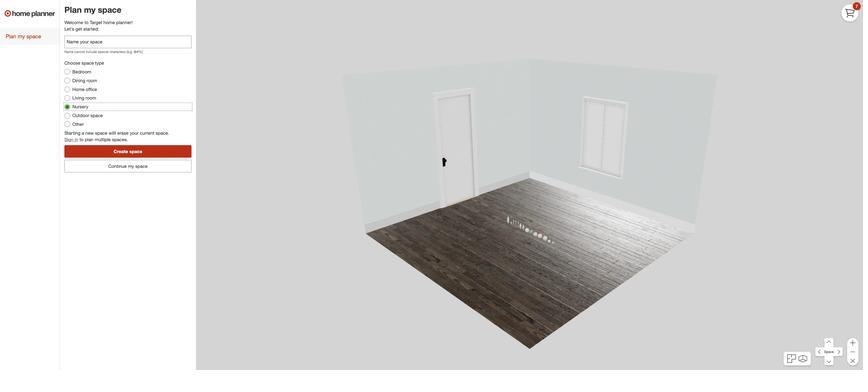 Task type: describe. For each thing, give the bounding box(es) containing it.
room for living room
[[86, 95, 96, 101]]

Nursery radio
[[64, 104, 70, 110]]

name cannot include special characters (e.g. @#%)
[[64, 50, 143, 54]]

type
[[95, 60, 104, 66]]

your
[[130, 130, 139, 136]]

tilt camera up 30° image
[[825, 339, 834, 348]]

1 horizontal spatial plan my space
[[64, 5, 122, 15]]

Dining room radio
[[64, 78, 70, 84]]

continue
[[108, 163, 127, 169]]

front view button icon image
[[799, 355, 808, 363]]

new
[[85, 130, 94, 136]]

@#%)
[[134, 50, 143, 54]]

target
[[90, 20, 102, 25]]

space right create
[[129, 149, 142, 154]]

continue my space
[[108, 163, 148, 169]]

dining
[[72, 78, 85, 83]]

top view button icon image
[[788, 355, 797, 364]]

pan camera right 30° image
[[834, 348, 843, 357]]

in
[[75, 137, 78, 142]]

home
[[72, 87, 85, 92]]

room for dining room
[[87, 78, 97, 83]]

space right outdoor
[[91, 113, 103, 118]]

7
[[856, 3, 859, 9]]

space.
[[156, 130, 169, 136]]

outdoor space
[[72, 113, 103, 118]]

0 vertical spatial plan
[[64, 5, 82, 15]]

to inside welcome to target home planner! let's get started:
[[85, 20, 89, 25]]

dining room
[[72, 78, 97, 83]]

welcome
[[64, 20, 83, 25]]

7 button
[[842, 2, 862, 22]]

space
[[825, 350, 835, 354]]

create space
[[114, 149, 142, 154]]

erase
[[117, 130, 129, 136]]

(e.g.
[[127, 50, 133, 54]]

space inside starting a new space willl erase your current space. sign in to plan multiple spaces.
[[95, 130, 107, 136]]

my inside plan my space button
[[18, 33, 25, 39]]

outdoor
[[72, 113, 89, 118]]

create space button
[[64, 145, 192, 158]]

create
[[114, 149, 128, 154]]

get
[[76, 26, 82, 32]]

living
[[72, 95, 84, 101]]

plan
[[85, 137, 94, 142]]

Bedroom radio
[[64, 69, 70, 75]]

home office
[[72, 87, 97, 92]]

home planner landing page image
[[5, 5, 55, 23]]

spaces.
[[112, 137, 128, 142]]



Task type: vqa. For each thing, say whether or not it's contained in the screenshot.
left my
yes



Task type: locate. For each thing, give the bounding box(es) containing it.
sign in button
[[64, 137, 78, 143]]

multiple
[[95, 137, 111, 142]]

my down home planner landing page image
[[18, 33, 25, 39]]

1 vertical spatial plan my space
[[6, 33, 41, 39]]

plan inside button
[[6, 33, 16, 39]]

to
[[85, 20, 89, 25], [80, 137, 84, 142]]

0 vertical spatial to
[[85, 20, 89, 25]]

0 horizontal spatial plan my space
[[6, 33, 41, 39]]

Living room radio
[[64, 95, 70, 101]]

to inside starting a new space willl erase your current space. sign in to plan multiple spaces.
[[80, 137, 84, 142]]

plan my space inside button
[[6, 33, 41, 39]]

my inside continue my space button
[[128, 163, 134, 169]]

None text field
[[64, 36, 192, 48]]

1 horizontal spatial to
[[85, 20, 89, 25]]

room
[[87, 78, 97, 83], [86, 95, 96, 101]]

started:
[[83, 26, 99, 32]]

tilt camera down 30° image
[[825, 357, 834, 366]]

0 horizontal spatial to
[[80, 137, 84, 142]]

home
[[104, 20, 115, 25]]

nursery
[[72, 104, 88, 110]]

current
[[140, 130, 155, 136]]

choose space type
[[64, 60, 104, 66]]

space down create space button
[[135, 163, 148, 169]]

space inside button
[[26, 33, 41, 39]]

planner!
[[116, 20, 133, 25]]

special
[[98, 50, 109, 54]]

choose
[[64, 60, 80, 66]]

plan my space down home planner landing page image
[[6, 33, 41, 39]]

1 vertical spatial my
[[18, 33, 25, 39]]

living room
[[72, 95, 96, 101]]

Home office radio
[[64, 87, 70, 92]]

my up 'target'
[[84, 5, 96, 15]]

my
[[84, 5, 96, 15], [18, 33, 25, 39], [128, 163, 134, 169]]

cannot
[[74, 50, 85, 54]]

name
[[64, 50, 74, 54]]

room down office
[[86, 95, 96, 101]]

sign
[[64, 137, 74, 142]]

2 horizontal spatial my
[[128, 163, 134, 169]]

plan my space
[[64, 5, 122, 15], [6, 33, 41, 39]]

bedroom
[[72, 69, 91, 75]]

0 vertical spatial my
[[84, 5, 96, 15]]

room up office
[[87, 78, 97, 83]]

1 horizontal spatial my
[[84, 5, 96, 15]]

to up "started:" on the top of page
[[85, 20, 89, 25]]

0 horizontal spatial my
[[18, 33, 25, 39]]

to right in
[[80, 137, 84, 142]]

1 horizontal spatial plan
[[64, 5, 82, 15]]

plan my space button
[[0, 28, 60, 45]]

willl
[[109, 130, 116, 136]]

space
[[98, 5, 122, 15], [26, 33, 41, 39], [82, 60, 94, 66], [91, 113, 103, 118], [95, 130, 107, 136], [129, 149, 142, 154], [135, 163, 148, 169]]

Outdoor space radio
[[64, 113, 70, 119]]

my right continue
[[128, 163, 134, 169]]

office
[[86, 87, 97, 92]]

pan camera left 30° image
[[816, 348, 825, 357]]

starting a new space willl erase your current space. sign in to plan multiple spaces.
[[64, 130, 169, 142]]

include
[[86, 50, 97, 54]]

plan
[[64, 5, 82, 15], [6, 33, 16, 39]]

1 vertical spatial plan
[[6, 33, 16, 39]]

space down home planner landing page image
[[26, 33, 41, 39]]

continue my space button
[[64, 160, 192, 173]]

0 vertical spatial plan my space
[[64, 5, 122, 15]]

1 vertical spatial to
[[80, 137, 84, 142]]

plan my space up 'target'
[[64, 5, 122, 15]]

1 vertical spatial room
[[86, 95, 96, 101]]

0 horizontal spatial plan
[[6, 33, 16, 39]]

starting
[[64, 130, 80, 136]]

welcome to target home planner! let's get started:
[[64, 20, 133, 32]]

space up bedroom
[[82, 60, 94, 66]]

characters
[[110, 50, 126, 54]]

a
[[82, 130, 84, 136]]

other
[[72, 122, 84, 127]]

2 vertical spatial my
[[128, 163, 134, 169]]

let's
[[64, 26, 74, 32]]

Other radio
[[64, 122, 70, 127]]

0 vertical spatial room
[[87, 78, 97, 83]]

space up multiple
[[95, 130, 107, 136]]

space up home
[[98, 5, 122, 15]]



